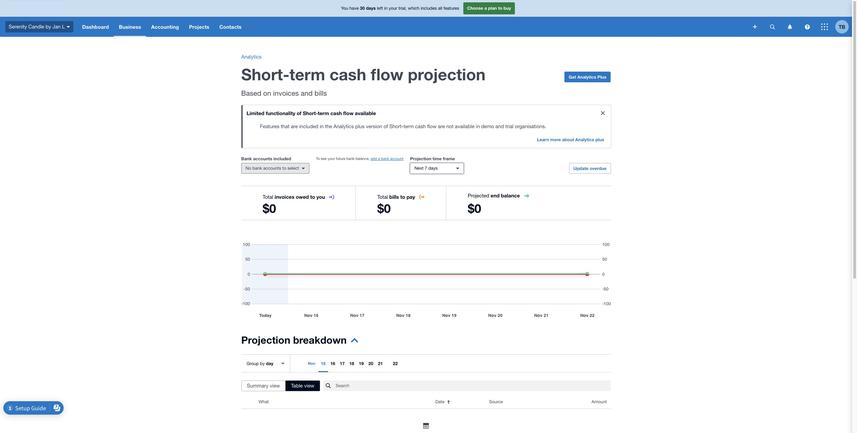 Task type: describe. For each thing, give the bounding box(es) containing it.
get analytics plus
[[569, 74, 607, 80]]

functionality
[[266, 110, 295, 116]]

next
[[415, 166, 424, 171]]

update overdue
[[574, 166, 607, 171]]

tb
[[839, 24, 846, 30]]

contacts button
[[214, 17, 247, 37]]

bank accounts included
[[241, 156, 291, 161]]

total for $0
[[378, 194, 388, 200]]

choose a plan to buy
[[467, 5, 511, 11]]

pay
[[407, 194, 415, 200]]

0 horizontal spatial plus
[[355, 124, 365, 129]]

breakdown
[[293, 334, 347, 346]]

plan
[[488, 5, 497, 11]]

see
[[321, 157, 327, 161]]

bills inside "total bills to pay $0"
[[390, 194, 399, 200]]

learn
[[537, 137, 549, 142]]

18
[[350, 361, 354, 366]]

17 button
[[338, 355, 347, 372]]

19 button
[[357, 355, 366, 372]]

analytics inside button
[[578, 74, 597, 80]]

2 vertical spatial cash
[[415, 124, 426, 129]]

next 7 days button
[[410, 163, 464, 174]]

close image
[[596, 107, 610, 120]]

projection breakdown button
[[241, 334, 358, 351]]

overdue
[[590, 166, 607, 171]]

serenity
[[9, 24, 27, 29]]

learn more about analytics plus link
[[533, 135, 608, 145]]

jan
[[53, 24, 61, 29]]

0 horizontal spatial of
[[297, 110, 302, 116]]

21 button
[[376, 355, 385, 372]]

date button
[[432, 396, 485, 409]]

by inside group by day
[[260, 361, 265, 366]]

2 horizontal spatial short-
[[390, 124, 404, 129]]

serenity candle by jan l button
[[0, 17, 77, 37]]

nov
[[308, 361, 315, 366]]

1 horizontal spatial short-
[[303, 110, 318, 116]]

trial,
[[399, 6, 407, 11]]

projected
[[468, 193, 490, 199]]

projects button
[[184, 17, 214, 37]]

1 vertical spatial your
[[328, 157, 335, 161]]

summary
[[247, 383, 269, 389]]

projection for projection breakdown
[[241, 334, 290, 346]]

group by day
[[247, 361, 273, 366]]

view for summary view
[[270, 383, 280, 389]]

no
[[246, 166, 251, 171]]

balance,
[[356, 157, 370, 161]]

more
[[551, 137, 561, 142]]

1 horizontal spatial available
[[455, 124, 475, 129]]

owed
[[296, 194, 309, 200]]

limited functionality of short-term cash flow available
[[247, 110, 376, 116]]

total for you
[[263, 194, 273, 200]]

amount button
[[557, 396, 611, 409]]

to inside "total bills to pay $0"
[[401, 194, 405, 200]]

candle
[[28, 24, 44, 29]]

and inside limited functionality of short-term cash flow available status
[[496, 124, 504, 129]]

no bank accounts to select button
[[241, 163, 309, 174]]

have
[[350, 6, 359, 11]]

projects
[[189, 24, 209, 30]]

next 7 days
[[415, 166, 438, 171]]

0 vertical spatial accounts
[[253, 156, 272, 161]]

1 vertical spatial term
[[318, 110, 329, 116]]

total bills to pay $0
[[378, 194, 415, 216]]

0 horizontal spatial in
[[320, 124, 324, 129]]

0 horizontal spatial available
[[355, 110, 376, 116]]

in inside the "you have 30 days left in your trial, which includes all features"
[[384, 6, 388, 11]]

what
[[259, 400, 269, 405]]

dashboard
[[82, 24, 109, 30]]

list of upcoming transactions within the selected timeframe element
[[241, 396, 611, 433]]

0 horizontal spatial short-
[[241, 65, 290, 84]]

included inside limited functionality of short-term cash flow available status
[[299, 124, 319, 129]]

2 vertical spatial term
[[404, 124, 414, 129]]

demo
[[481, 124, 494, 129]]

day
[[266, 361, 273, 366]]

plus
[[598, 74, 607, 80]]

summary view
[[247, 383, 280, 389]]

0 vertical spatial flow
[[371, 65, 404, 84]]

not
[[447, 124, 454, 129]]

you
[[317, 194, 325, 200]]

which
[[408, 6, 420, 11]]

time
[[433, 156, 442, 161]]

learn more about analytics plus
[[537, 137, 604, 142]]

0 vertical spatial and
[[301, 89, 313, 97]]

16 button
[[328, 355, 338, 372]]

get analytics plus button
[[565, 72, 611, 82]]

source button
[[485, 396, 557, 409]]

projection breakdown
[[241, 334, 347, 346]]

future
[[336, 157, 346, 161]]

table
[[291, 383, 303, 389]]

you have 30 days left in your trial, which includes all features
[[341, 5, 459, 11]]

by inside popup button
[[46, 24, 51, 29]]

2 horizontal spatial in
[[476, 124, 480, 129]]

15 button
[[319, 355, 328, 372]]

1 vertical spatial cash
[[331, 110, 342, 116]]

projection
[[408, 65, 486, 84]]

19
[[359, 361, 364, 366]]

:
[[315, 361, 316, 366]]

0 vertical spatial invoices
[[273, 89, 299, 97]]

business button
[[114, 17, 146, 37]]

total invoices owed to you $0
[[263, 194, 325, 216]]

based
[[241, 89, 261, 97]]

1 horizontal spatial of
[[384, 124, 388, 129]]

frame
[[443, 156, 455, 161]]

0 horizontal spatial flow
[[343, 110, 354, 116]]

amount
[[592, 400, 607, 405]]

your inside the "you have 30 days left in your trial, which includes all features"
[[389, 6, 397, 11]]



Task type: locate. For each thing, give the bounding box(es) containing it.
includes
[[421, 6, 437, 11]]

you
[[341, 6, 348, 11]]

by left the jan
[[46, 24, 51, 29]]

1 vertical spatial days
[[429, 166, 438, 171]]

in right left
[[384, 6, 388, 11]]

2 horizontal spatial bank
[[381, 157, 389, 161]]

1 are from the left
[[291, 124, 298, 129]]

a right add
[[378, 157, 380, 161]]

by left day
[[260, 361, 265, 366]]

dashboard link
[[77, 17, 114, 37]]

1 horizontal spatial your
[[389, 6, 397, 11]]

balance
[[501, 193, 520, 199]]

1 vertical spatial available
[[455, 124, 475, 129]]

30
[[360, 5, 365, 11]]

available
[[355, 110, 376, 116], [455, 124, 475, 129]]

to
[[316, 157, 320, 161]]

included
[[299, 124, 319, 129], [274, 156, 291, 161]]

svg image
[[822, 23, 828, 30], [770, 24, 775, 29], [788, 24, 792, 29], [805, 24, 810, 29], [753, 25, 757, 29]]

0 vertical spatial cash
[[330, 65, 366, 84]]

included up no bank accounts to select popup button
[[274, 156, 291, 161]]

to see your future bank balance, add a bank account
[[316, 157, 404, 161]]

view right table
[[304, 383, 314, 389]]

total inside "total bills to pay $0"
[[378, 194, 388, 200]]

1 $0 from the left
[[263, 201, 276, 216]]

accounting button
[[146, 17, 184, 37]]

0 horizontal spatial total
[[263, 194, 273, 200]]

projection breakdown view option group
[[241, 381, 320, 392]]

1 horizontal spatial are
[[438, 124, 445, 129]]

no bank accounts to select
[[246, 166, 299, 171]]

projection up next
[[410, 156, 432, 161]]

plus
[[355, 124, 365, 129], [596, 137, 604, 142]]

0 horizontal spatial view
[[270, 383, 280, 389]]

plus down close image
[[596, 137, 604, 142]]

0 vertical spatial by
[[46, 24, 51, 29]]

short-
[[241, 65, 290, 84], [303, 110, 318, 116], [390, 124, 404, 129]]

0 horizontal spatial and
[[301, 89, 313, 97]]

and up limited functionality of short-term cash flow available
[[301, 89, 313, 97]]

0 vertical spatial of
[[297, 110, 302, 116]]

a inside banner
[[485, 5, 487, 11]]

select
[[288, 166, 299, 171]]

a left "plan"
[[485, 5, 487, 11]]

organisations.
[[515, 124, 547, 129]]

7
[[425, 166, 427, 171]]

1 vertical spatial plus
[[596, 137, 604, 142]]

bank right no
[[253, 166, 262, 171]]

1 horizontal spatial and
[[496, 124, 504, 129]]

bank inside popup button
[[253, 166, 262, 171]]

invoices inside total invoices owed to you $0
[[275, 194, 295, 200]]

serenity candle by jan l
[[9, 24, 65, 29]]

0 vertical spatial included
[[299, 124, 319, 129]]

that
[[281, 124, 290, 129]]

add a bank account link
[[371, 157, 404, 161]]

are right the that
[[291, 124, 298, 129]]

0 vertical spatial days
[[366, 5, 376, 11]]

1 horizontal spatial bank
[[347, 157, 355, 161]]

16
[[330, 361, 335, 366]]

included down limited functionality of short-term cash flow available
[[299, 124, 319, 129]]

plus left version
[[355, 124, 365, 129]]

group
[[247, 361, 259, 366]]

0 vertical spatial plus
[[355, 124, 365, 129]]

short- up on
[[241, 65, 290, 84]]

0 vertical spatial a
[[485, 5, 487, 11]]

are left not
[[438, 124, 445, 129]]

1 vertical spatial invoices
[[275, 194, 295, 200]]

2 total from the left
[[378, 194, 388, 200]]

0 horizontal spatial are
[[291, 124, 298, 129]]

days right 7
[[429, 166, 438, 171]]

to inside popup button
[[282, 166, 286, 171]]

invoices left "owed"
[[275, 194, 295, 200]]

svg image
[[67, 26, 70, 28]]

0 horizontal spatial your
[[328, 157, 335, 161]]

all
[[438, 6, 443, 11]]

0 vertical spatial your
[[389, 6, 397, 11]]

to for no bank accounts to select
[[282, 166, 286, 171]]

0 horizontal spatial by
[[46, 24, 51, 29]]

1 horizontal spatial days
[[429, 166, 438, 171]]

2 view from the left
[[304, 383, 314, 389]]

of right version
[[384, 124, 388, 129]]

to for total invoices owed to you $0
[[310, 194, 315, 200]]

nov :
[[308, 361, 316, 366]]

bills left pay
[[390, 194, 399, 200]]

accounts
[[253, 156, 272, 161], [263, 166, 281, 171]]

accounts up no bank accounts to select
[[253, 156, 272, 161]]

update
[[574, 166, 589, 171]]

available right not
[[455, 124, 475, 129]]

1 horizontal spatial $0
[[378, 201, 391, 216]]

business
[[119, 24, 141, 30]]

$0 inside "total bills to pay $0"
[[378, 201, 391, 216]]

1 horizontal spatial in
[[384, 6, 388, 11]]

accounting
[[151, 24, 179, 30]]

add
[[371, 157, 377, 161]]

1 horizontal spatial by
[[260, 361, 265, 366]]

bills up limited functionality of short-term cash flow available
[[315, 89, 327, 97]]

term
[[290, 65, 325, 84], [318, 110, 329, 116], [404, 124, 414, 129]]

to for choose a plan to buy
[[498, 5, 503, 11]]

view right the summary
[[270, 383, 280, 389]]

navigation containing dashboard
[[77, 17, 749, 37]]

0 vertical spatial short-
[[241, 65, 290, 84]]

2 $0 from the left
[[378, 201, 391, 216]]

and left trial
[[496, 124, 504, 129]]

your left trial,
[[389, 6, 397, 11]]

of
[[297, 110, 302, 116], [384, 124, 388, 129]]

navigation
[[77, 17, 749, 37]]

flow
[[371, 65, 404, 84], [343, 110, 354, 116], [427, 124, 437, 129]]

2 vertical spatial short-
[[390, 124, 404, 129]]

invoices right on
[[273, 89, 299, 97]]

2 are from the left
[[438, 124, 445, 129]]

1 vertical spatial short-
[[303, 110, 318, 116]]

0 horizontal spatial a
[[378, 157, 380, 161]]

17
[[340, 361, 345, 366]]

0 horizontal spatial projection
[[241, 334, 290, 346]]

table view
[[291, 383, 314, 389]]

total down no bank accounts to select
[[263, 194, 273, 200]]

bank
[[347, 157, 355, 161], [381, 157, 389, 161], [253, 166, 262, 171]]

projected end balance
[[468, 193, 520, 199]]

$0 inside total invoices owed to you $0
[[263, 201, 276, 216]]

limited functionality of short-term cash flow available status
[[241, 105, 611, 148]]

projection inside projection breakdown 'button'
[[241, 334, 290, 346]]

22
[[393, 361, 398, 366]]

3 $0 from the left
[[468, 201, 481, 216]]

based on invoices and bills
[[241, 89, 327, 97]]

1 vertical spatial flow
[[343, 110, 354, 116]]

0 vertical spatial bills
[[315, 89, 327, 97]]

trial
[[506, 124, 514, 129]]

to left pay
[[401, 194, 405, 200]]

features that are included in the analytics plus version of short-term cash flow are not available in demo and trial organisations.
[[260, 124, 547, 129]]

1 vertical spatial and
[[496, 124, 504, 129]]

1 horizontal spatial total
[[378, 194, 388, 200]]

days right 30
[[366, 5, 376, 11]]

bank right future at the left
[[347, 157, 355, 161]]

to left you
[[310, 194, 315, 200]]

choose
[[467, 5, 483, 11]]

20 button
[[366, 355, 376, 372]]

1 horizontal spatial bills
[[390, 194, 399, 200]]

features
[[444, 6, 459, 11]]

banner containing tb
[[0, 0, 852, 37]]

0 horizontal spatial days
[[366, 5, 376, 11]]

1 vertical spatial a
[[378, 157, 380, 161]]

0 horizontal spatial bank
[[253, 166, 262, 171]]

total inside total invoices owed to you $0
[[263, 194, 273, 200]]

features
[[260, 124, 280, 129]]

1 vertical spatial projection
[[241, 334, 290, 346]]

short-term cash flow projection
[[241, 65, 486, 84]]

1 vertical spatial by
[[260, 361, 265, 366]]

to left buy
[[498, 5, 503, 11]]

1 vertical spatial of
[[384, 124, 388, 129]]

bills
[[315, 89, 327, 97], [390, 194, 399, 200]]

1 view from the left
[[270, 383, 280, 389]]

total left pay
[[378, 194, 388, 200]]

banner
[[0, 0, 852, 37]]

projection time frame
[[410, 156, 455, 161]]

days inside banner
[[366, 5, 376, 11]]

bank
[[241, 156, 252, 161]]

projection
[[410, 156, 432, 161], [241, 334, 290, 346]]

1 vertical spatial accounts
[[263, 166, 281, 171]]

2 horizontal spatial flow
[[427, 124, 437, 129]]

days inside popup button
[[429, 166, 438, 171]]

get
[[569, 74, 576, 80]]

1 horizontal spatial view
[[304, 383, 314, 389]]

1 horizontal spatial flow
[[371, 65, 404, 84]]

in left demo
[[476, 124, 480, 129]]

invoices
[[273, 89, 299, 97], [275, 194, 295, 200]]

total
[[263, 194, 273, 200], [378, 194, 388, 200]]

buy
[[504, 5, 511, 11]]

view for table view
[[304, 383, 314, 389]]

0 horizontal spatial bills
[[315, 89, 327, 97]]

to left select at top
[[282, 166, 286, 171]]

1 vertical spatial included
[[274, 156, 291, 161]]

to
[[498, 5, 503, 11], [282, 166, 286, 171], [310, 194, 315, 200], [401, 194, 405, 200]]

what button
[[255, 396, 432, 409]]

1 horizontal spatial a
[[485, 5, 487, 11]]

1 total from the left
[[263, 194, 273, 200]]

projection for projection time frame
[[410, 156, 432, 161]]

1 horizontal spatial included
[[299, 124, 319, 129]]

2 horizontal spatial $0
[[468, 201, 481, 216]]

0 horizontal spatial $0
[[263, 201, 276, 216]]

short- right version
[[390, 124, 404, 129]]

projection up day
[[241, 334, 290, 346]]

by
[[46, 24, 51, 29], [260, 361, 265, 366]]

of right 'functionality'
[[297, 110, 302, 116]]

0 vertical spatial available
[[355, 110, 376, 116]]

tb button
[[836, 17, 852, 37]]

bank right add
[[381, 157, 389, 161]]

0 vertical spatial projection
[[410, 156, 432, 161]]

1 horizontal spatial plus
[[596, 137, 604, 142]]

available up version
[[355, 110, 376, 116]]

1 horizontal spatial projection
[[410, 156, 432, 161]]

0 horizontal spatial included
[[274, 156, 291, 161]]

short- right 'functionality'
[[303, 110, 318, 116]]

1 vertical spatial bills
[[390, 194, 399, 200]]

about
[[562, 137, 574, 142]]

days
[[366, 5, 376, 11], [429, 166, 438, 171]]

2 vertical spatial flow
[[427, 124, 437, 129]]

update overdue button
[[569, 163, 611, 174]]

Search for a document search field
[[336, 381, 611, 392]]

limited
[[247, 110, 265, 116]]

account
[[390, 157, 404, 161]]

to inside total invoices owed to you $0
[[310, 194, 315, 200]]

0 vertical spatial term
[[290, 65, 325, 84]]

on
[[263, 89, 271, 97]]

accounts inside popup button
[[263, 166, 281, 171]]

your right see
[[328, 157, 335, 161]]

accounts down bank accounts included
[[263, 166, 281, 171]]

in left the
[[320, 124, 324, 129]]



Task type: vqa. For each thing, say whether or not it's contained in the screenshot.
Projection to the right
yes



